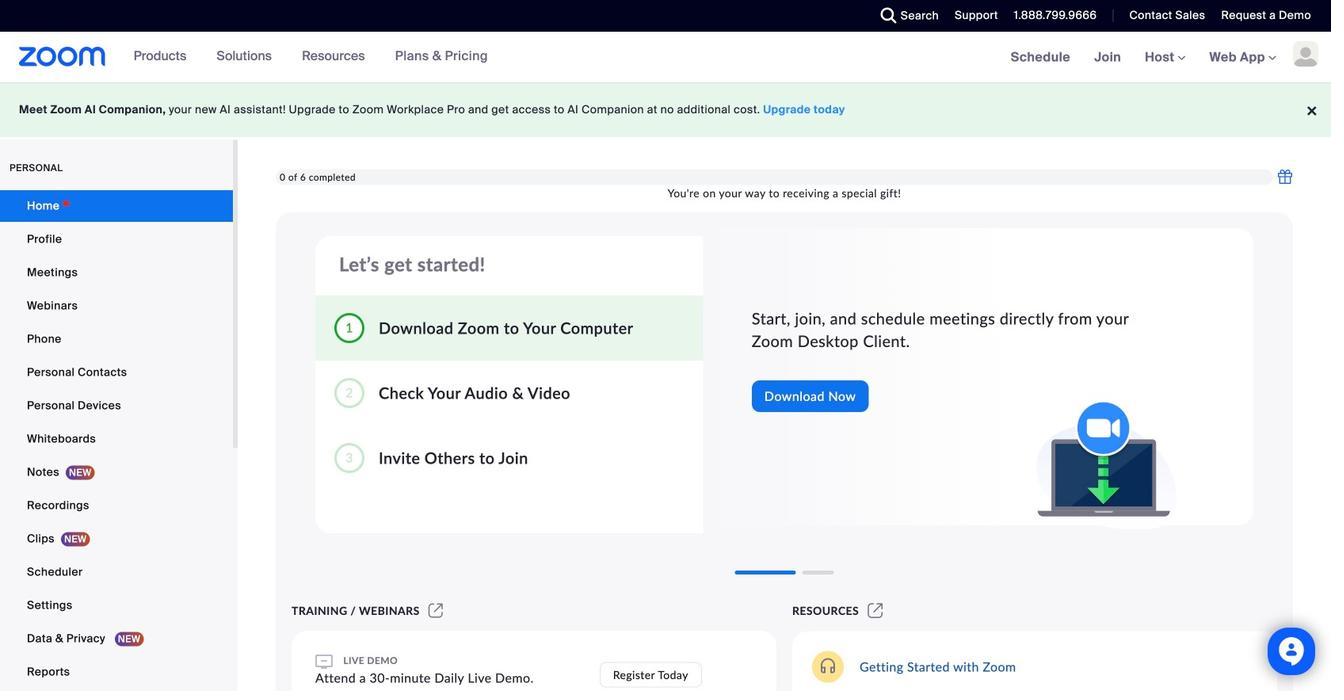 Task type: describe. For each thing, give the bounding box(es) containing it.
meetings navigation
[[999, 32, 1331, 84]]

product information navigation
[[106, 32, 500, 82]]

personal menu menu
[[0, 190, 233, 689]]

1 window new image from the left
[[426, 604, 445, 617]]



Task type: vqa. For each thing, say whether or not it's contained in the screenshot.
Join
no



Task type: locate. For each thing, give the bounding box(es) containing it.
footer
[[0, 82, 1331, 137]]

0 horizontal spatial window new image
[[426, 604, 445, 617]]

zoom logo image
[[19, 47, 106, 67]]

profile picture image
[[1293, 41, 1319, 67]]

1 horizontal spatial window new image
[[865, 604, 886, 617]]

banner
[[0, 32, 1331, 84]]

window new image
[[426, 604, 445, 617], [865, 604, 886, 617]]

2 window new image from the left
[[865, 604, 886, 617]]



